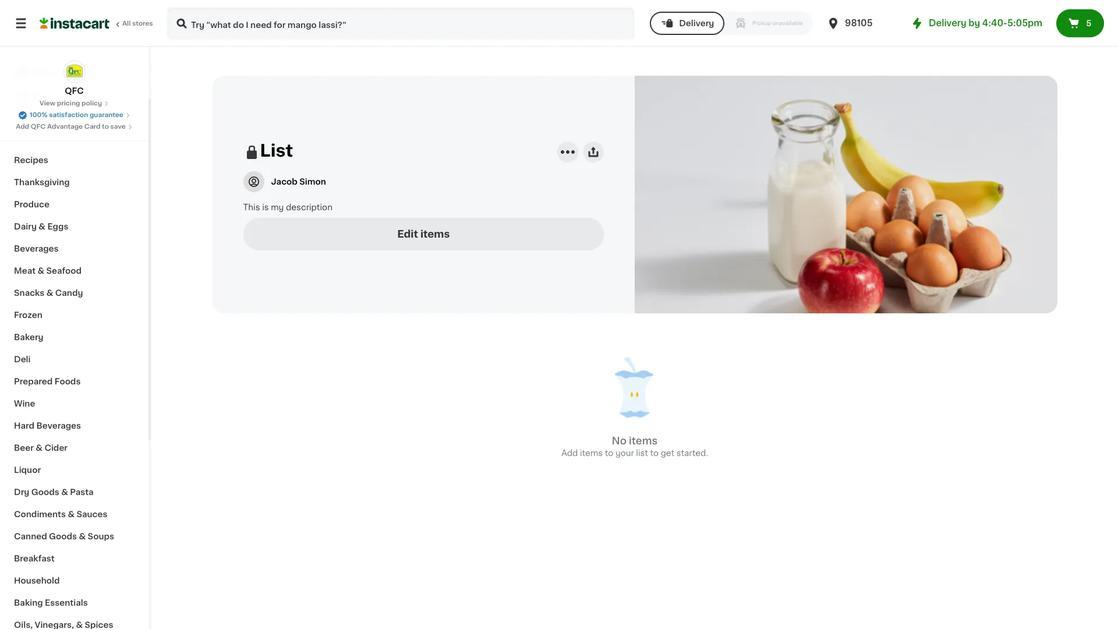 Task type: describe. For each thing, give the bounding box(es) containing it.
baking
[[14, 599, 43, 607]]

liquor link
[[7, 459, 142, 481]]

5:05pm
[[1008, 19, 1043, 27]]

advantage
[[47, 123, 83, 130]]

add inside no items add items to your list to get started.
[[561, 449, 578, 457]]

thanksgiving link
[[7, 171, 142, 193]]

essentials
[[45, 599, 88, 607]]

soups
[[88, 532, 114, 541]]

98105
[[845, 19, 873, 27]]

items for no
[[629, 436, 658, 446]]

shop
[[33, 68, 54, 76]]

wine
[[14, 400, 35, 408]]

& for dairy
[[39, 223, 45, 231]]

buy it again link
[[7, 84, 142, 107]]

policy
[[82, 100, 102, 107]]

beer & cider link
[[7, 437, 142, 459]]

produce
[[14, 200, 49, 209]]

canned goods & soups link
[[7, 525, 142, 548]]

& for beer
[[36, 444, 43, 452]]

my
[[271, 203, 284, 211]]

dairy
[[14, 223, 37, 231]]

lists
[[33, 115, 53, 123]]

add qfc advantage card to save link
[[16, 122, 133, 132]]

deli
[[14, 355, 31, 363]]

service type group
[[650, 12, 813, 35]]

edit items button
[[243, 218, 604, 250]]

dairy & eggs
[[14, 223, 68, 231]]

dry
[[14, 488, 29, 496]]

description
[[286, 203, 333, 211]]

this is my description
[[243, 203, 333, 211]]

again
[[59, 91, 82, 100]]

frozen
[[14, 311, 42, 319]]

qfc inside "link"
[[65, 87, 84, 95]]

edit
[[397, 229, 418, 239]]

dry goods & pasta link
[[7, 481, 142, 503]]

produce link
[[7, 193, 142, 216]]

eggs
[[47, 223, 68, 231]]

lists link
[[7, 107, 142, 130]]

started.
[[677, 449, 708, 457]]

prepared
[[14, 377, 53, 386]]

qfc logo image
[[63, 61, 85, 83]]

liquor
[[14, 466, 41, 474]]

frozen link
[[7, 304, 142, 326]]

no items add items to your list to get started.
[[561, 436, 708, 457]]

items for edit
[[420, 229, 450, 239]]

breakfast
[[14, 555, 55, 563]]

by
[[969, 19, 980, 27]]

snacks
[[14, 289, 44, 297]]

1 vertical spatial beverages
[[36, 422, 81, 430]]

sauces
[[77, 510, 107, 518]]

prepared foods
[[14, 377, 81, 386]]

stores
[[132, 20, 153, 27]]

buy it again
[[33, 91, 82, 100]]

4:40-
[[982, 19, 1008, 27]]

all stores link
[[40, 7, 154, 40]]

& for meat
[[38, 267, 44, 275]]

pasta
[[70, 488, 94, 496]]

goods for dry
[[31, 488, 59, 496]]

meat & seafood
[[14, 267, 82, 275]]

thanksgiving
[[14, 178, 70, 186]]

view
[[40, 100, 55, 107]]

buy
[[33, 91, 49, 100]]

recipes
[[14, 156, 48, 164]]

cider
[[45, 444, 68, 452]]

baking essentials link
[[7, 592, 142, 614]]

goods for canned
[[49, 532, 77, 541]]

Search field
[[168, 8, 634, 38]]

dairy & eggs link
[[7, 216, 142, 238]]

beer
[[14, 444, 34, 452]]

condiments & sauces link
[[7, 503, 142, 525]]



Task type: vqa. For each thing, say whether or not it's contained in the screenshot.
Hard Beverages link
yes



Task type: locate. For each thing, give the bounding box(es) containing it.
dry goods & pasta
[[14, 488, 94, 496]]

condiments
[[14, 510, 66, 518]]

canned
[[14, 532, 47, 541]]

items right edit
[[420, 229, 450, 239]]

0 vertical spatial items
[[420, 229, 450, 239]]

& left soups
[[79, 532, 86, 541]]

0 vertical spatial beverages
[[14, 245, 59, 253]]

1 vertical spatial goods
[[49, 532, 77, 541]]

& left candy at the top of the page
[[46, 289, 53, 297]]

to down the guarantee
[[102, 123, 109, 130]]

all stores
[[122, 20, 153, 27]]

beverages down the "dairy & eggs"
[[14, 245, 59, 253]]

0 horizontal spatial delivery
[[679, 19, 714, 27]]

98105 button
[[827, 7, 897, 40]]

guarantee
[[90, 112, 123, 118]]

add
[[16, 123, 29, 130], [561, 449, 578, 457]]

2 horizontal spatial to
[[650, 449, 659, 457]]

add inside 'link'
[[16, 123, 29, 130]]

items
[[420, 229, 450, 239], [629, 436, 658, 446], [580, 449, 603, 457]]

meat
[[14, 267, 36, 275]]

goods
[[31, 488, 59, 496], [49, 532, 77, 541]]

it
[[51, 91, 57, 100]]

goods down condiments & sauces
[[49, 532, 77, 541]]

simon
[[300, 177, 326, 186]]

jacob simon
[[271, 177, 326, 186]]

delivery inside "button"
[[679, 19, 714, 27]]

5
[[1086, 19, 1092, 27]]

qfc link
[[63, 61, 85, 97]]

0 horizontal spatial add
[[16, 123, 29, 130]]

condiments & sauces
[[14, 510, 107, 518]]

1 horizontal spatial items
[[580, 449, 603, 457]]

recipes link
[[7, 149, 142, 171]]

delivery by 4:40-5:05pm link
[[911, 16, 1043, 30]]

2 vertical spatial items
[[580, 449, 603, 457]]

to
[[102, 123, 109, 130], [605, 449, 614, 457], [650, 449, 659, 457]]

candy
[[55, 289, 83, 297]]

2 horizontal spatial items
[[629, 436, 658, 446]]

delivery
[[929, 19, 967, 27], [679, 19, 714, 27]]

& left sauces
[[68, 510, 75, 518]]

0 vertical spatial goods
[[31, 488, 59, 496]]

wine link
[[7, 393, 142, 415]]

hard
[[14, 422, 34, 430]]

hard beverages link
[[7, 415, 142, 437]]

view pricing policy link
[[40, 99, 109, 108]]

& for condiments
[[68, 510, 75, 518]]

to left your
[[605, 449, 614, 457]]

list
[[260, 142, 293, 159]]

qfc up view pricing policy link
[[65, 87, 84, 95]]

canned goods & soups
[[14, 532, 114, 541]]

1 horizontal spatial qfc
[[65, 87, 84, 95]]

add qfc advantage card to save
[[16, 123, 126, 130]]

items inside edit items button
[[420, 229, 450, 239]]

shop link
[[7, 61, 142, 84]]

list
[[636, 449, 648, 457]]

qfc down lists
[[31, 123, 46, 130]]

& left pasta
[[61, 488, 68, 496]]

foods
[[55, 377, 81, 386]]

1 horizontal spatial add
[[561, 449, 578, 457]]

bakery link
[[7, 326, 142, 348]]

to right list
[[650, 449, 659, 457]]

qfc inside 'link'
[[31, 123, 46, 130]]

get
[[661, 449, 675, 457]]

items up list
[[629, 436, 658, 446]]

delivery button
[[650, 12, 725, 35]]

None search field
[[167, 7, 635, 40]]

beverages up "cider"
[[36, 422, 81, 430]]

jacob
[[271, 177, 298, 186]]

to inside 'link'
[[102, 123, 109, 130]]

no
[[612, 436, 627, 446]]

0 vertical spatial add
[[16, 123, 29, 130]]

meat & seafood link
[[7, 260, 142, 282]]

goods up condiments
[[31, 488, 59, 496]]

100%
[[30, 112, 47, 118]]

snacks & candy
[[14, 289, 83, 297]]

100% satisfaction guarantee
[[30, 112, 123, 118]]

1 vertical spatial items
[[629, 436, 658, 446]]

0 vertical spatial qfc
[[65, 87, 84, 95]]

household link
[[7, 570, 142, 592]]

card
[[84, 123, 100, 130]]

baking essentials
[[14, 599, 88, 607]]

your
[[616, 449, 634, 457]]

satisfaction
[[49, 112, 88, 118]]

& for snacks
[[46, 289, 53, 297]]

bakery
[[14, 333, 43, 341]]

beer & cider
[[14, 444, 68, 452]]

household
[[14, 577, 60, 585]]

breakfast link
[[7, 548, 142, 570]]

beverages link
[[7, 238, 142, 260]]

& right the beer
[[36, 444, 43, 452]]

100% satisfaction guarantee button
[[18, 108, 130, 120]]

instacart logo image
[[40, 16, 110, 30]]

delivery for delivery by 4:40-5:05pm
[[929, 19, 967, 27]]

0 horizontal spatial to
[[102, 123, 109, 130]]

to for items
[[605, 449, 614, 457]]

1 horizontal spatial to
[[605, 449, 614, 457]]

& left "eggs" at the left of the page
[[39, 223, 45, 231]]

items left your
[[580, 449, 603, 457]]

add up recipes
[[16, 123, 29, 130]]

all
[[122, 20, 131, 27]]

0 horizontal spatial qfc
[[31, 123, 46, 130]]

save
[[110, 123, 126, 130]]

& right meat
[[38, 267, 44, 275]]

hard beverages
[[14, 422, 81, 430]]

prepared foods link
[[7, 370, 142, 393]]

delivery by 4:40-5:05pm
[[929, 19, 1043, 27]]

snacks & candy link
[[7, 282, 142, 304]]

view pricing policy
[[40, 100, 102, 107]]

&
[[39, 223, 45, 231], [38, 267, 44, 275], [46, 289, 53, 297], [36, 444, 43, 452], [61, 488, 68, 496], [68, 510, 75, 518], [79, 532, 86, 541]]

this
[[243, 203, 260, 211]]

1 vertical spatial qfc
[[31, 123, 46, 130]]

delivery for delivery
[[679, 19, 714, 27]]

0 horizontal spatial items
[[420, 229, 450, 239]]

1 vertical spatial add
[[561, 449, 578, 457]]

seafood
[[46, 267, 82, 275]]

is
[[262, 203, 269, 211]]

to for qfc
[[102, 123, 109, 130]]

1 horizontal spatial delivery
[[929, 19, 967, 27]]

5 button
[[1057, 9, 1104, 37]]

pricing
[[57, 100, 80, 107]]

add left your
[[561, 449, 578, 457]]



